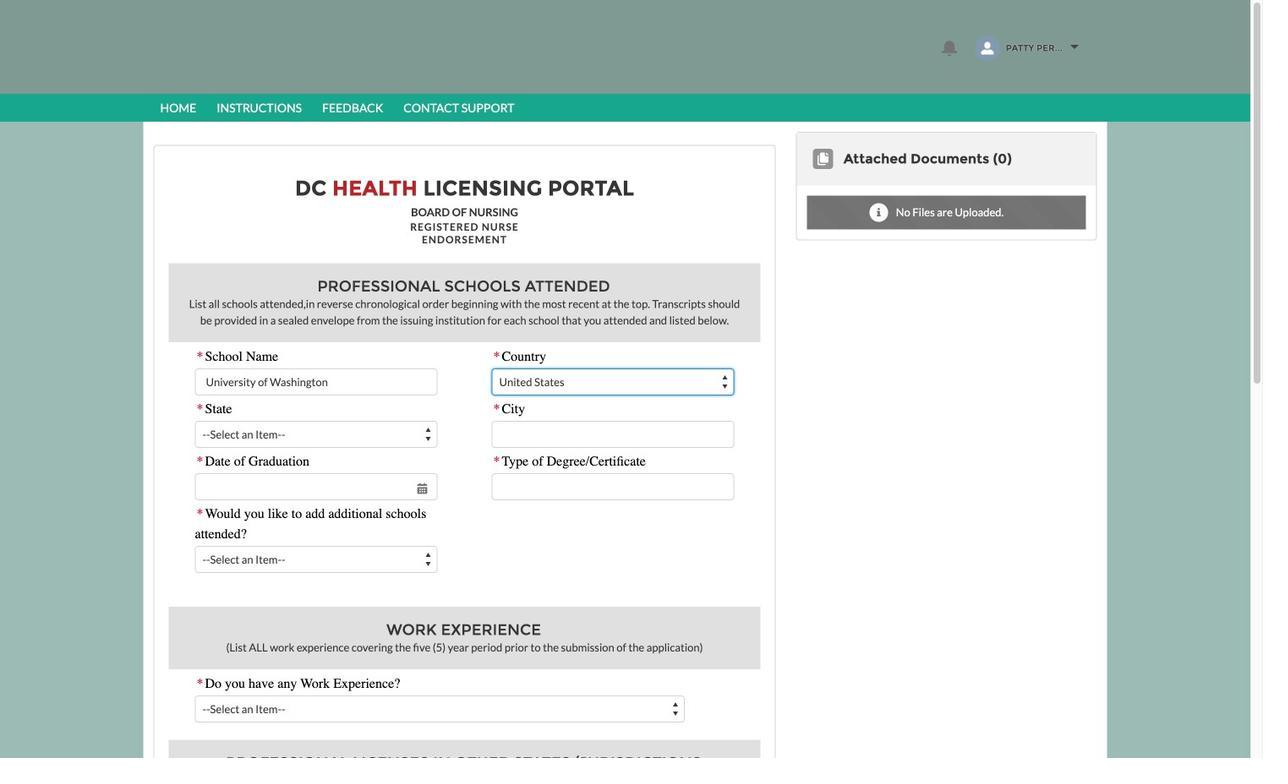 Task type: describe. For each thing, give the bounding box(es) containing it.
patty persimmon image
[[975, 36, 1000, 61]]



Task type: locate. For each thing, give the bounding box(es) containing it.
main content
[[143, 122, 1108, 759]]

menu
[[150, 94, 1101, 122]]

None text field
[[195, 369, 438, 396], [195, 474, 438, 501], [195, 369, 438, 396], [195, 474, 438, 501]]

group
[[195, 448, 438, 501]]

None text field
[[492, 421, 735, 448], [492, 474, 735, 501], [492, 421, 735, 448], [492, 474, 735, 501]]

banner
[[0, 0, 1251, 122]]



Task type: vqa. For each thing, say whether or not it's contained in the screenshot.
list box within the group
no



